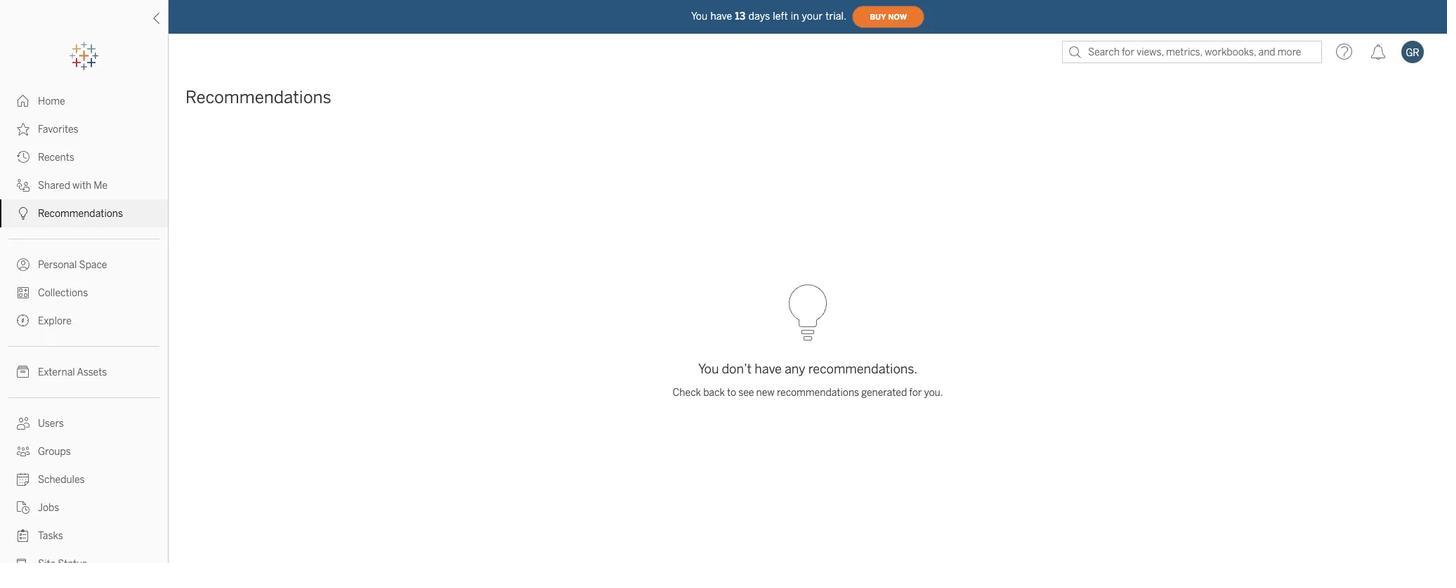 Task type: describe. For each thing, give the bounding box(es) containing it.
tasks link
[[0, 522, 168, 550]]

generated
[[862, 387, 908, 399]]

trial.
[[826, 10, 847, 22]]

by text only_f5he34f image for users
[[17, 417, 30, 430]]

explore
[[38, 316, 72, 328]]

groups link
[[0, 438, 168, 466]]

users
[[38, 418, 64, 430]]

by text only_f5he34f image for recents
[[17, 151, 30, 164]]

check back to see new recommendations generated for you.
[[673, 387, 944, 399]]

13
[[735, 10, 746, 22]]

favorites link
[[0, 115, 168, 143]]

jobs
[[38, 503, 59, 514]]

any
[[785, 362, 806, 377]]

external
[[38, 367, 75, 379]]

home
[[38, 96, 65, 108]]

recommendations inside recommendations link
[[38, 208, 123, 220]]

9 by text only_f5he34f image from the top
[[17, 558, 30, 564]]

in
[[791, 10, 800, 22]]

you.
[[925, 387, 944, 399]]

by text only_f5he34f image for home
[[17, 95, 30, 108]]

by text only_f5he34f image for schedules
[[17, 474, 30, 486]]

with
[[72, 180, 92, 192]]

me
[[94, 180, 108, 192]]

jobs link
[[0, 494, 168, 522]]

users link
[[0, 410, 168, 438]]

by text only_f5he34f image for tasks
[[17, 530, 30, 543]]

tasks
[[38, 531, 63, 543]]

main navigation. press the up and down arrow keys to access links. element
[[0, 87, 168, 564]]

left
[[773, 10, 788, 22]]

by text only_f5he34f image for shared with me
[[17, 179, 30, 192]]

collections link
[[0, 279, 168, 307]]

0 vertical spatial recommendations
[[186, 87, 331, 108]]

external assets link
[[0, 358, 168, 387]]

to
[[727, 387, 737, 399]]

personal
[[38, 259, 77, 271]]

personal space
[[38, 259, 107, 271]]

by text only_f5he34f image for groups
[[17, 446, 30, 458]]

schedules link
[[0, 466, 168, 494]]

home link
[[0, 87, 168, 115]]

external assets
[[38, 367, 107, 379]]

you for you don't have any recommendations.
[[699, 362, 719, 377]]

now
[[889, 12, 907, 21]]

navigation panel element
[[0, 42, 168, 564]]

back
[[704, 387, 725, 399]]

buy now
[[870, 12, 907, 21]]

check
[[673, 387, 701, 399]]

by text only_f5he34f image for explore
[[17, 315, 30, 328]]

shared with me link
[[0, 171, 168, 200]]



Task type: locate. For each thing, give the bounding box(es) containing it.
by text only_f5he34f image left the tasks
[[17, 530, 30, 543]]

recommendations.
[[809, 362, 918, 377]]

have
[[711, 10, 733, 22], [755, 362, 782, 377]]

by text only_f5he34f image left the recents at left top
[[17, 151, 30, 164]]

by text only_f5he34f image inside home 'link'
[[17, 95, 30, 108]]

by text only_f5he34f image inside shared with me link
[[17, 179, 30, 192]]

you have 13 days left in your trial.
[[692, 10, 847, 22]]

buy
[[870, 12, 886, 21]]

by text only_f5he34f image inside tasks link
[[17, 530, 30, 543]]

your
[[802, 10, 823, 22]]

buy now button
[[853, 6, 925, 28]]

by text only_f5he34f image inside the explore link
[[17, 315, 30, 328]]

by text only_f5he34f image inside schedules link
[[17, 474, 30, 486]]

by text only_f5he34f image inside the "recents" link
[[17, 151, 30, 164]]

by text only_f5he34f image left home
[[17, 95, 30, 108]]

assets
[[77, 367, 107, 379]]

new
[[757, 387, 775, 399]]

explore link
[[0, 307, 168, 335]]

personal space link
[[0, 251, 168, 279]]

shared with me
[[38, 180, 108, 192]]

you don't have any recommendations.
[[699, 362, 918, 377]]

by text only_f5he34f image inside external assets 'link'
[[17, 366, 30, 379]]

you left "13"
[[692, 10, 708, 22]]

for
[[910, 387, 922, 399]]

recommendations link
[[0, 200, 168, 228]]

by text only_f5he34f image for jobs
[[17, 502, 30, 514]]

3 by text only_f5he34f image from the top
[[17, 151, 30, 164]]

4 by text only_f5he34f image from the top
[[17, 259, 30, 271]]

by text only_f5he34f image left favorites
[[17, 123, 30, 136]]

you
[[692, 10, 708, 22], [699, 362, 719, 377]]

by text only_f5he34f image inside "groups" link
[[17, 446, 30, 458]]

by text only_f5he34f image
[[17, 179, 30, 192], [17, 207, 30, 220], [17, 287, 30, 299], [17, 315, 30, 328], [17, 366, 30, 379], [17, 446, 30, 458]]

6 by text only_f5he34f image from the top
[[17, 446, 30, 458]]

2 by text only_f5he34f image from the top
[[17, 207, 30, 220]]

have up new
[[755, 362, 782, 377]]

schedules
[[38, 474, 85, 486]]

by text only_f5he34f image left users
[[17, 417, 30, 430]]

by text only_f5he34f image left personal
[[17, 259, 30, 271]]

recents link
[[0, 143, 168, 171]]

don't
[[722, 362, 752, 377]]

favorites
[[38, 124, 78, 136]]

1 by text only_f5he34f image from the top
[[17, 179, 30, 192]]

by text only_f5he34f image for recommendations
[[17, 207, 30, 220]]

Search for views, metrics, workbooks, and more text field
[[1063, 41, 1323, 63]]

1 by text only_f5he34f image from the top
[[17, 95, 30, 108]]

8 by text only_f5he34f image from the top
[[17, 530, 30, 543]]

by text only_f5he34f image inside recommendations link
[[17, 207, 30, 220]]

0 vertical spatial you
[[692, 10, 708, 22]]

space
[[79, 259, 107, 271]]

shared
[[38, 180, 70, 192]]

by text only_f5he34f image inside personal space link
[[17, 259, 30, 271]]

1 vertical spatial recommendations
[[38, 208, 123, 220]]

6 by text only_f5he34f image from the top
[[17, 474, 30, 486]]

by text only_f5he34f image inside the jobs link
[[17, 502, 30, 514]]

1 horizontal spatial recommendations
[[186, 87, 331, 108]]

by text only_f5he34f image inside collections link
[[17, 287, 30, 299]]

recommendations
[[186, 87, 331, 108], [38, 208, 123, 220]]

collections
[[38, 287, 88, 299]]

1 horizontal spatial have
[[755, 362, 782, 377]]

4 by text only_f5he34f image from the top
[[17, 315, 30, 328]]

0 horizontal spatial recommendations
[[38, 208, 123, 220]]

you up back
[[699, 362, 719, 377]]

1 vertical spatial have
[[755, 362, 782, 377]]

by text only_f5he34f image left the "schedules"
[[17, 474, 30, 486]]

3 by text only_f5he34f image from the top
[[17, 287, 30, 299]]

2 by text only_f5he34f image from the top
[[17, 123, 30, 136]]

by text only_f5he34f image for favorites
[[17, 123, 30, 136]]

1 vertical spatial you
[[699, 362, 719, 377]]

have left "13"
[[711, 10, 733, 22]]

by text only_f5he34f image for external assets
[[17, 366, 30, 379]]

recommendations
[[777, 387, 860, 399]]

by text only_f5he34f image inside users 'link'
[[17, 417, 30, 430]]

groups
[[38, 446, 71, 458]]

by text only_f5he34f image
[[17, 95, 30, 108], [17, 123, 30, 136], [17, 151, 30, 164], [17, 259, 30, 271], [17, 417, 30, 430], [17, 474, 30, 486], [17, 502, 30, 514], [17, 530, 30, 543], [17, 558, 30, 564]]

5 by text only_f5he34f image from the top
[[17, 366, 30, 379]]

you for you have 13 days left in your trial.
[[692, 10, 708, 22]]

by text only_f5he34f image down tasks link
[[17, 558, 30, 564]]

by text only_f5he34f image inside the favorites link
[[17, 123, 30, 136]]

0 horizontal spatial have
[[711, 10, 733, 22]]

days
[[749, 10, 771, 22]]

by text only_f5he34f image for personal space
[[17, 259, 30, 271]]

see
[[739, 387, 754, 399]]

7 by text only_f5he34f image from the top
[[17, 502, 30, 514]]

5 by text only_f5he34f image from the top
[[17, 417, 30, 430]]

by text only_f5he34f image left "jobs"
[[17, 502, 30, 514]]

recents
[[38, 152, 74, 164]]

0 vertical spatial have
[[711, 10, 733, 22]]

by text only_f5he34f image for collections
[[17, 287, 30, 299]]



Task type: vqa. For each thing, say whether or not it's contained in the screenshot.
first / from the right
no



